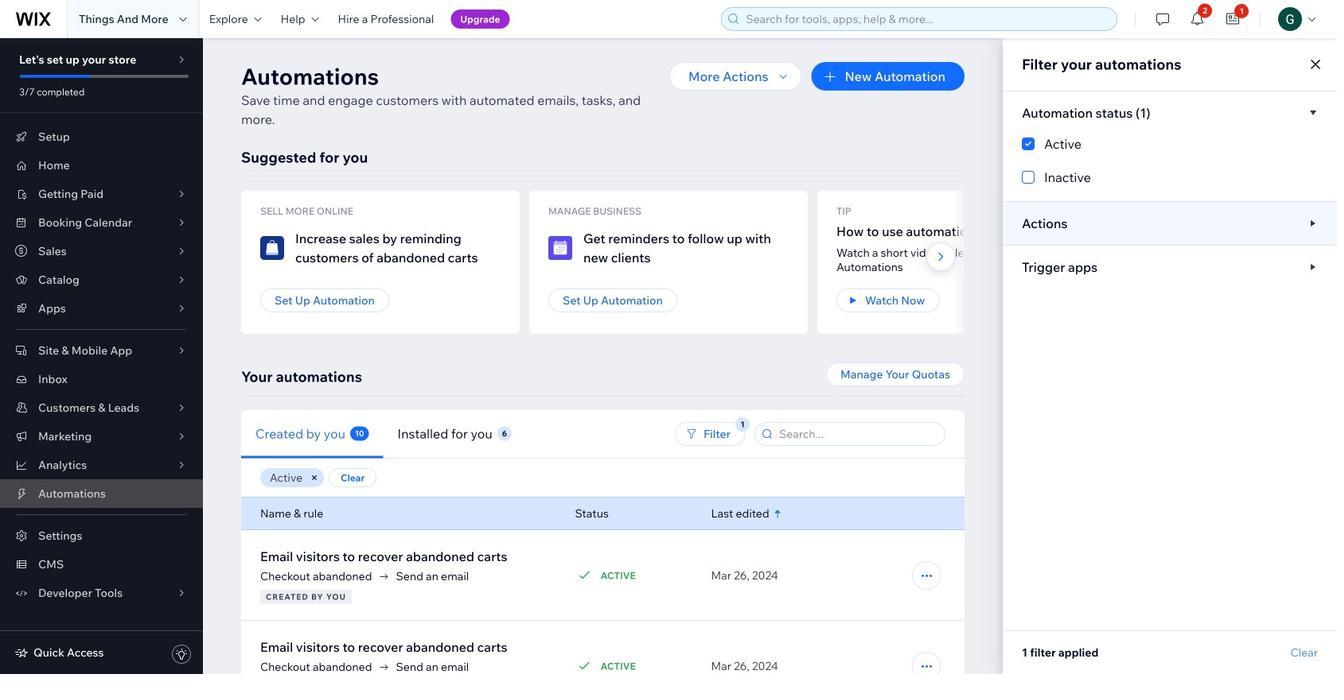 Task type: describe. For each thing, give the bounding box(es) containing it.
sidebar element
[[0, 38, 203, 675]]

Search... field
[[774, 423, 940, 446]]



Task type: locate. For each thing, give the bounding box(es) containing it.
None checkbox
[[1022, 135, 1318, 154], [1022, 168, 1318, 187], [1022, 135, 1318, 154], [1022, 168, 1318, 187]]

category image
[[260, 236, 284, 260]]

list
[[241, 191, 1337, 334]]

category image
[[548, 236, 572, 260]]

Search for tools, apps, help & more... field
[[741, 8, 1112, 30]]

tab list
[[241, 410, 612, 459]]



Task type: vqa. For each thing, say whether or not it's contained in the screenshot.
The Team Picks link
no



